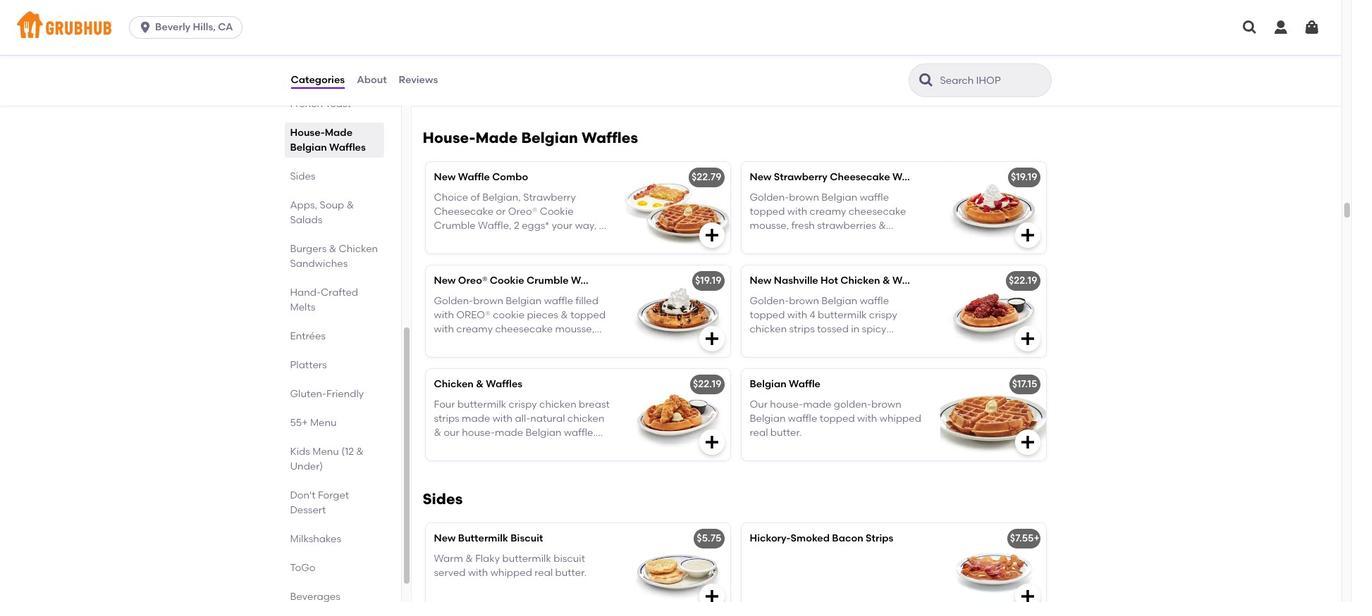 Task type: locate. For each thing, give the bounding box(es) containing it.
crumble inside the "choice of belgian, strawberry cheesecake or oreo® cookie crumble waffle, 2 eggs* your way, 2 bacon strips or pork sausage links & hash browns."
[[434, 220, 476, 232]]

fluffy
[[330, 83, 356, 95]]

0 horizontal spatial mousse,
[[555, 324, 595, 336]]

topped inside our house-made golden-brown belgian waffle topped with whipped real butter.
[[820, 413, 855, 425]]

served down spicy
[[855, 338, 886, 350]]

new for new nashville hot chicken & waffles
[[750, 275, 772, 287]]

menu inside kids menu (12 & under)
[[313, 446, 339, 458]]

1 horizontal spatial house-
[[423, 129, 476, 147]]

buttermilk inside the golden-brown belgian waffle topped with 4 buttermilk crispy chicken strips tossed in spicy nashville hot sauce & served with a side of ranch dressing.
[[818, 309, 867, 321]]

golden- down new strawberry cheesecake waffle
[[750, 192, 789, 203]]

0 horizontal spatial made
[[325, 127, 353, 139]]

1 horizontal spatial of
[[772, 352, 781, 364]]

1 horizontal spatial $22.19
[[1009, 275, 1038, 287]]

0 vertical spatial strawberries
[[810, 80, 869, 92]]

dipped
[[750, 51, 784, 63]]

belgian down new nashville hot chicken & waffles
[[822, 295, 858, 307]]

real down our
[[750, 427, 768, 439]]

topped
[[750, 80, 785, 92], [750, 206, 785, 218], [571, 309, 606, 321], [750, 309, 785, 321], [820, 413, 855, 425]]

0 vertical spatial in
[[839, 51, 847, 63]]

1 vertical spatial cookie
[[490, 275, 524, 287]]

mousse, inside golden-brown belgian waffle topped with creamy cheesecake mousse, fresh strawberries & whipped topping.
[[750, 220, 789, 232]]

0 horizontal spatial cheesecake
[[495, 324, 553, 336]]

1 vertical spatial sides
[[423, 491, 463, 509]]

& inside 'warm & flaky buttermilk biscuit served with whipped real butter.'
[[466, 553, 473, 565]]

sides up apps,
[[290, 171, 316, 183]]

belgian down new strawberry cheesecake waffle
[[822, 192, 858, 203]]

topping. inside golden-brown belgian waffle topped with creamy cheesecake mousse, fresh strawberries & whipped topping.
[[794, 234, 834, 246]]

0 vertical spatial $22.19
[[1009, 275, 1038, 287]]

real inside our house-made golden-brown belgian waffle topped with whipped real butter.
[[750, 427, 768, 439]]

griddled
[[796, 51, 837, 63]]

strawberries down toast
[[810, 80, 869, 92]]

sauce
[[813, 338, 842, 350]]

house-made belgian waffles down toast
[[290, 127, 366, 154]]

0 vertical spatial $19.19
[[1011, 172, 1038, 184]]

strawberries inside two slices of thick and fluffy bread dipped & griddled in our new vanilla, cinnamon french toast batter & topped with strawberries & bananas.
[[810, 80, 869, 92]]

burgers
[[290, 243, 327, 255]]

0 horizontal spatial french
[[290, 98, 323, 110]]

golden- inside golden-brown belgian waffle filled with oreo® cookie pieces & topped with creamy cheesecake mousse, more oreo® cookie pieces & whipped topping.
[[434, 295, 473, 307]]

french down the "griddled"
[[801, 66, 834, 78]]

oreo® right more
[[461, 338, 496, 350]]

waffle
[[458, 172, 490, 184], [893, 172, 924, 184], [571, 275, 603, 287], [789, 379, 821, 391]]

& inside the "choice of belgian, strawberry cheesecake or oreo® cookie crumble waffle, 2 eggs* your way, 2 bacon strips or pork sausage links & hash browns."
[[597, 234, 605, 246]]

gluten-friendly
[[290, 389, 364, 401]]

0 vertical spatial topping.
[[794, 234, 834, 246]]

brown inside golden-brown belgian waffle filled with oreo® cookie pieces & topped with creamy cheesecake mousse, more oreo® cookie pieces & whipped topping.
[[473, 295, 503, 307]]

warm
[[434, 553, 463, 565]]

2 up pork
[[514, 220, 520, 232]]

1 vertical spatial mousse,
[[555, 324, 595, 336]]

1 horizontal spatial strawberry
[[774, 172, 828, 184]]

1 horizontal spatial mousse,
[[750, 220, 789, 232]]

chicken down more
[[434, 379, 474, 391]]

of inside two slices of thick and fluffy bread dipped & griddled in our new vanilla, cinnamon french toast batter & topped with strawberries & bananas.
[[800, 37, 809, 49]]

1 horizontal spatial chicken
[[434, 379, 474, 391]]

a
[[911, 338, 918, 350]]

svg image inside the beverly hills, ca button
[[138, 20, 152, 35]]

0 vertical spatial served
[[855, 338, 886, 350]]

nashville down chicken
[[750, 338, 793, 350]]

1 vertical spatial cookie
[[498, 338, 530, 350]]

in left spicy
[[851, 324, 860, 336]]

waffle down made
[[788, 413, 817, 425]]

house-made belgian waffles up combo
[[423, 129, 638, 147]]

made down toast
[[325, 127, 353, 139]]

topping. up chicken & waffles
[[478, 352, 518, 364]]

chicken
[[339, 243, 378, 255], [841, 275, 880, 287], [434, 379, 474, 391]]

svg image for chicken & waffles
[[703, 435, 720, 451]]

new up choice
[[434, 172, 456, 184]]

bacon
[[832, 533, 864, 545]]

$22.19
[[1009, 275, 1038, 287], [693, 379, 722, 391]]

1 horizontal spatial in
[[851, 324, 860, 336]]

french
[[801, 66, 834, 78], [290, 98, 323, 110]]

&
[[787, 51, 794, 63], [895, 66, 903, 78], [871, 80, 879, 92], [347, 200, 354, 212], [879, 220, 886, 232], [597, 234, 605, 246], [329, 243, 336, 255], [883, 275, 890, 287], [561, 309, 568, 321], [566, 338, 573, 350], [845, 338, 852, 350], [476, 379, 484, 391], [356, 446, 364, 458], [466, 553, 473, 565]]

of
[[800, 37, 809, 49], [471, 192, 480, 203], [772, 352, 781, 364]]

hot
[[795, 338, 811, 350]]

real down biscuit
[[535, 568, 553, 580]]

1 vertical spatial served
[[434, 568, 466, 580]]

strips up 'browns.'
[[467, 234, 493, 246]]

new oreo® cookie crumble waffle image
[[624, 266, 730, 358]]

brown inside the golden-brown belgian waffle topped with 4 buttermilk crispy chicken strips tossed in spicy nashville hot sauce & served with a side of ranch dressing.
[[789, 295, 819, 307]]

in
[[839, 51, 847, 63], [851, 324, 860, 336]]

served down the warm
[[434, 568, 466, 580]]

reviews button
[[398, 55, 439, 106]]

1 horizontal spatial cheesecake
[[830, 172, 890, 184]]

menu for 55+
[[310, 417, 337, 429]]

in left our
[[839, 51, 847, 63]]

ranch
[[784, 352, 812, 364]]

of right side
[[772, 352, 781, 364]]

0 vertical spatial nashville
[[774, 275, 818, 287]]

cookie up chicken & waffles
[[498, 338, 530, 350]]

with
[[787, 80, 808, 92], [787, 206, 808, 218], [434, 309, 454, 321], [787, 309, 808, 321], [434, 324, 454, 336], [889, 338, 909, 350], [857, 413, 877, 425], [468, 568, 488, 580]]

1 vertical spatial $19.19
[[695, 275, 722, 287]]

creamy
[[810, 206, 846, 218], [456, 324, 493, 336]]

0 horizontal spatial strips
[[467, 234, 493, 246]]

made up combo
[[476, 129, 518, 147]]

butter. down house-
[[771, 427, 802, 439]]

1 vertical spatial of
[[471, 192, 480, 203]]

belgian waffle image
[[940, 370, 1046, 461]]

strawberry inside the "choice of belgian, strawberry cheesecake or oreo® cookie crumble waffle, 2 eggs* your way, 2 bacon strips or pork sausage links & hash browns."
[[523, 192, 576, 203]]

new up the warm
[[434, 533, 456, 545]]

nashville left the hot
[[774, 275, 818, 287]]

mousse, left fresh
[[750, 220, 789, 232]]

2 2 from the left
[[599, 220, 605, 232]]

golden- up chicken
[[750, 295, 789, 307]]

of down new waffle combo
[[471, 192, 480, 203]]

creamy up more
[[456, 324, 493, 336]]

burgers & chicken sandwiches
[[290, 243, 378, 270]]

mousse,
[[750, 220, 789, 232], [555, 324, 595, 336]]

vanilla,
[[890, 51, 924, 63]]

belgian down new oreo® cookie crumble waffle
[[506, 295, 542, 307]]

sandwiches
[[290, 258, 348, 270]]

1 vertical spatial nashville
[[750, 338, 793, 350]]

browns.
[[460, 249, 497, 261]]

waffle inside our house-made golden-brown belgian waffle topped with whipped real butter.
[[788, 413, 817, 425]]

house-
[[290, 127, 325, 139], [423, 129, 476, 147]]

1 vertical spatial menu
[[313, 446, 339, 458]]

& inside burgers & chicken sandwiches
[[329, 243, 336, 255]]

1 horizontal spatial creamy
[[810, 206, 846, 218]]

strips
[[467, 234, 493, 246], [789, 324, 815, 336]]

0 vertical spatial of
[[800, 37, 809, 49]]

waffle for crumble
[[544, 295, 573, 307]]

cheesecake inside the "choice of belgian, strawberry cheesecake or oreo® cookie crumble waffle, 2 eggs* your way, 2 bacon strips or pork sausage links & hash browns."
[[434, 206, 494, 218]]

0 horizontal spatial oreo®
[[458, 275, 488, 287]]

oreo® down 'browns.'
[[458, 275, 488, 287]]

2 right way,
[[599, 220, 605, 232]]

1 horizontal spatial butter.
[[771, 427, 802, 439]]

strawberry up your
[[523, 192, 576, 203]]

sides up buttermilk
[[423, 491, 463, 509]]

brown for 4
[[789, 295, 819, 307]]

buttermilk inside 'warm & flaky buttermilk biscuit served with whipped real butter.'
[[502, 553, 551, 565]]

1 vertical spatial real
[[535, 568, 553, 580]]

1 horizontal spatial crumble
[[527, 275, 569, 287]]

menu right 55+ on the left of page
[[310, 417, 337, 429]]

1 horizontal spatial cheesecake
[[849, 206, 906, 218]]

2 horizontal spatial chicken
[[841, 275, 880, 287]]

chicken up sandwiches
[[339, 243, 378, 255]]

1 horizontal spatial cookie
[[540, 206, 574, 218]]

1 horizontal spatial strips
[[789, 324, 815, 336]]

golden- up more
[[434, 295, 473, 307]]

brown up 4
[[789, 295, 819, 307]]

0 vertical spatial chicken
[[339, 243, 378, 255]]

0 horizontal spatial strawberry
[[523, 192, 576, 203]]

0 horizontal spatial real
[[535, 568, 553, 580]]

1 horizontal spatial house-made belgian waffles
[[423, 129, 638, 147]]

crumble
[[434, 220, 476, 232], [527, 275, 569, 287]]

chicken & waffles image
[[624, 370, 730, 461]]

cookie
[[540, 206, 574, 218], [490, 275, 524, 287]]

butter. inside our house-made golden-brown belgian waffle topped with whipped real butter.
[[771, 427, 802, 439]]

1 horizontal spatial buttermilk
[[818, 309, 867, 321]]

whipped inside 'warm & flaky buttermilk biscuit served with whipped real butter.'
[[491, 568, 532, 580]]

cheesecake down choice
[[434, 206, 494, 218]]

0 horizontal spatial buttermilk
[[502, 553, 551, 565]]

0 horizontal spatial in
[[839, 51, 847, 63]]

2 vertical spatial of
[[772, 352, 781, 364]]

0 horizontal spatial creamy
[[456, 324, 493, 336]]

1 vertical spatial strawberry
[[523, 192, 576, 203]]

0 vertical spatial cookie
[[540, 206, 574, 218]]

1 vertical spatial strips
[[789, 324, 815, 336]]

golden- for strawberry
[[750, 192, 789, 203]]

new up chicken
[[750, 275, 772, 287]]

buttermilk up the tossed
[[818, 309, 867, 321]]

pork
[[507, 234, 529, 246]]

1 horizontal spatial real
[[750, 427, 768, 439]]

0 horizontal spatial butter.
[[555, 568, 587, 580]]

french inside two slices of thick and fluffy bread dipped & griddled in our new vanilla, cinnamon french toast batter & topped with strawberries & bananas.
[[801, 66, 834, 78]]

0 horizontal spatial house-made belgian waffles
[[290, 127, 366, 154]]

topping. inside golden-brown belgian waffle filled with oreo® cookie pieces & topped with creamy cheesecake mousse, more oreo® cookie pieces & whipped topping.
[[478, 352, 518, 364]]

two
[[750, 37, 769, 49]]

buttermilk down biscuit
[[502, 553, 551, 565]]

1 vertical spatial cheesecake
[[434, 206, 494, 218]]

0 horizontal spatial house-
[[290, 127, 325, 139]]

cookie down new oreo® cookie crumble waffle
[[493, 309, 525, 321]]

oreo®
[[456, 309, 491, 321], [461, 338, 496, 350]]

brown down new oreo® cookie crumble waffle
[[473, 295, 503, 307]]

svg image for belgian waffle
[[1019, 435, 1036, 451]]

1 horizontal spatial french
[[801, 66, 834, 78]]

0 vertical spatial menu
[[310, 417, 337, 429]]

menu left (12
[[313, 446, 339, 458]]

waffle inside golden-brown belgian waffle filled with oreo® cookie pieces & topped with creamy cheesecake mousse, more oreo® cookie pieces & whipped topping.
[[544, 295, 573, 307]]

butter.
[[771, 427, 802, 439], [555, 568, 587, 580]]

new down the hash in the top left of the page
[[434, 275, 456, 287]]

1 vertical spatial in
[[851, 324, 860, 336]]

hickory-smoked bacon strips image
[[940, 524, 1046, 603]]

new
[[434, 172, 456, 184], [750, 172, 772, 184], [434, 275, 456, 287], [750, 275, 772, 287], [434, 533, 456, 545]]

waffle up crispy
[[860, 295, 889, 307]]

1 horizontal spatial served
[[855, 338, 886, 350]]

more
[[434, 338, 459, 350]]

cheesecake down new oreo® cookie crumble waffle
[[495, 324, 553, 336]]

strips inside the "choice of belgian, strawberry cheesecake or oreo® cookie crumble waffle, 2 eggs* your way, 2 bacon strips or pork sausage links & hash browns."
[[467, 234, 493, 246]]

belgian
[[521, 129, 578, 147], [290, 142, 327, 154], [822, 192, 858, 203], [506, 295, 542, 307], [822, 295, 858, 307], [750, 379, 787, 391], [750, 413, 786, 425]]

0 vertical spatial crumble
[[434, 220, 476, 232]]

strips up hot
[[789, 324, 815, 336]]

0 horizontal spatial cheesecake
[[434, 206, 494, 218]]

real
[[750, 427, 768, 439], [535, 568, 553, 580]]

butter. down biscuit
[[555, 568, 587, 580]]

belgian down our
[[750, 413, 786, 425]]

french down thick
[[290, 98, 323, 110]]

0 vertical spatial cheesecake
[[849, 206, 906, 218]]

toast
[[836, 66, 861, 78]]

0 vertical spatial cheesecake
[[830, 172, 890, 184]]

1 horizontal spatial oreo®
[[508, 206, 538, 218]]

house- up new waffle combo
[[423, 129, 476, 147]]

1 vertical spatial topping.
[[478, 352, 518, 364]]

0 vertical spatial oreo®
[[508, 206, 538, 218]]

house- down thick 'n fluffy french toast on the left top of the page
[[290, 127, 325, 139]]

brown right made
[[872, 399, 902, 411]]

cheesecake up golden-brown belgian waffle topped with creamy cheesecake mousse, fresh strawberries & whipped topping.
[[830, 172, 890, 184]]

1 vertical spatial strawberries
[[817, 220, 876, 232]]

0 horizontal spatial $19.19
[[695, 275, 722, 287]]

crafted
[[321, 287, 358, 299]]

1 horizontal spatial 2
[[599, 220, 605, 232]]

bacon
[[434, 234, 465, 246]]

golden- inside golden-brown belgian waffle topped with creamy cheesecake mousse, fresh strawberries & whipped topping.
[[750, 192, 789, 203]]

in inside two slices of thick and fluffy bread dipped & griddled in our new vanilla, cinnamon french toast batter & topped with strawberries & bananas.
[[839, 51, 847, 63]]

new right $22.79
[[750, 172, 772, 184]]

1 vertical spatial buttermilk
[[502, 553, 551, 565]]

sides
[[290, 171, 316, 183], [423, 491, 463, 509]]

golden-brown belgian waffle topped with creamy cheesecake mousse, fresh strawberries & whipped topping.
[[750, 192, 906, 246]]

cheesecake down new strawberry cheesecake waffle
[[849, 206, 906, 218]]

0 vertical spatial real
[[750, 427, 768, 439]]

cinnamon
[[750, 66, 798, 78]]

house- inside house-made belgian waffles
[[290, 127, 325, 139]]

0 horizontal spatial crumble
[[434, 220, 476, 232]]

pieces
[[527, 309, 558, 321], [532, 338, 563, 350]]

chicken right the hot
[[841, 275, 880, 287]]

mousse, down 'filled'
[[555, 324, 595, 336]]

0 vertical spatial buttermilk
[[818, 309, 867, 321]]

creamy inside golden-brown belgian waffle topped with creamy cheesecake mousse, fresh strawberries & whipped topping.
[[810, 206, 846, 218]]

with inside our house-made golden-brown belgian waffle topped with whipped real butter.
[[857, 413, 877, 425]]

0 vertical spatial strips
[[467, 234, 493, 246]]

with inside 'warm & flaky buttermilk biscuit served with whipped real butter.'
[[468, 568, 488, 580]]

or down 'belgian,'
[[496, 206, 506, 218]]

0 vertical spatial mousse,
[[750, 220, 789, 232]]

'n
[[318, 83, 328, 95]]

svg image
[[1273, 19, 1290, 36], [1304, 19, 1321, 36], [1019, 227, 1036, 244], [703, 331, 720, 348], [1019, 589, 1036, 603]]

1 vertical spatial $22.19
[[693, 379, 722, 391]]

waffle inside golden-brown belgian waffle topped with creamy cheesecake mousse, fresh strawberries & whipped topping.
[[860, 192, 889, 203]]

strawberries right fresh
[[817, 220, 876, 232]]

house-made belgian waffles
[[290, 127, 366, 154], [423, 129, 638, 147]]

topping. down fresh
[[794, 234, 834, 246]]

real inside 'warm & flaky buttermilk biscuit served with whipped real butter.'
[[535, 568, 553, 580]]

new nashville hot chicken & waffles
[[750, 275, 929, 287]]

brown
[[789, 192, 819, 203], [473, 295, 503, 307], [789, 295, 819, 307], [872, 399, 902, 411]]

whipped
[[750, 234, 792, 246], [434, 352, 476, 364], [880, 413, 922, 425], [491, 568, 532, 580]]

belgian inside our house-made golden-brown belgian waffle topped with whipped real butter.
[[750, 413, 786, 425]]

0 horizontal spatial chicken
[[339, 243, 378, 255]]

belgian inside the golden-brown belgian waffle topped with 4 buttermilk crispy chicken strips tossed in spicy nashville hot sauce & served with a side of ranch dressing.
[[822, 295, 858, 307]]

oreo® up eggs*
[[508, 206, 538, 218]]

combo
[[492, 172, 528, 184]]

topped inside the golden-brown belgian waffle topped with 4 buttermilk crispy chicken strips tossed in spicy nashville hot sauce & served with a side of ranch dressing.
[[750, 309, 785, 321]]

brown up fresh
[[789, 192, 819, 203]]

topped inside two slices of thick and fluffy bread dipped & griddled in our new vanilla, cinnamon french toast batter & topped with strawberries & bananas.
[[750, 80, 785, 92]]

waffle
[[860, 192, 889, 203], [544, 295, 573, 307], [860, 295, 889, 307], [788, 413, 817, 425]]

0 vertical spatial creamy
[[810, 206, 846, 218]]

topping.
[[794, 234, 834, 246], [478, 352, 518, 364]]

creamy up fresh
[[810, 206, 846, 218]]

crumble up "bacon"
[[434, 220, 476, 232]]

1 vertical spatial creamy
[[456, 324, 493, 336]]

topped inside golden-brown belgian waffle filled with oreo® cookie pieces & topped with creamy cheesecake mousse, more oreo® cookie pieces & whipped topping.
[[571, 309, 606, 321]]

0 horizontal spatial 2
[[514, 220, 520, 232]]

$19.19
[[1011, 172, 1038, 184], [695, 275, 722, 287]]

waffle left 'filled'
[[544, 295, 573, 307]]

cookie up your
[[540, 206, 574, 218]]

0 horizontal spatial cookie
[[490, 275, 524, 287]]

$22.19 for new nashville hot chicken & waffles
[[1009, 275, 1038, 287]]

crumble down sausage
[[527, 275, 569, 287]]

cookie down 'browns.'
[[490, 275, 524, 287]]

of left thick
[[800, 37, 809, 49]]

svg image
[[1242, 19, 1259, 36], [138, 20, 152, 35], [703, 227, 720, 244], [1019, 331, 1036, 348], [703, 435, 720, 451], [1019, 435, 1036, 451], [703, 589, 720, 603]]

brown inside golden-brown belgian waffle topped with creamy cheesecake mousse, fresh strawberries & whipped topping.
[[789, 192, 819, 203]]

waffle inside the golden-brown belgian waffle topped with 4 buttermilk crispy chicken strips tossed in spicy nashville hot sauce & served with a side of ranch dressing.
[[860, 295, 889, 307]]

nashville
[[774, 275, 818, 287], [750, 338, 793, 350]]

1 horizontal spatial $19.19
[[1011, 172, 1038, 184]]

made
[[803, 399, 832, 411]]

0 horizontal spatial $22.19
[[693, 379, 722, 391]]

0 horizontal spatial of
[[471, 192, 480, 203]]

whipped inside golden-brown belgian waffle topped with creamy cheesecake mousse, fresh strawberries & whipped topping.
[[750, 234, 792, 246]]

belgian down toast
[[290, 142, 327, 154]]

or down waffle,
[[495, 234, 505, 246]]

oreo® up more
[[456, 309, 491, 321]]

0 vertical spatial butter.
[[771, 427, 802, 439]]

golden- inside the golden-brown belgian waffle topped with 4 buttermilk crispy chicken strips tossed in spicy nashville hot sauce & served with a side of ranch dressing.
[[750, 295, 789, 307]]

strawberries
[[810, 80, 869, 92], [817, 220, 876, 232]]

menu for kids
[[313, 446, 339, 458]]

waffle down new strawberry cheesecake waffle
[[860, 192, 889, 203]]

new nashville hot chicken & waffles image
[[940, 266, 1046, 358]]

chicken & waffles
[[434, 379, 523, 391]]

0 horizontal spatial topping.
[[478, 352, 518, 364]]

entrées
[[290, 331, 326, 343]]

1 horizontal spatial topping.
[[794, 234, 834, 246]]

strawberry
[[774, 172, 828, 184], [523, 192, 576, 203]]

strawberry up fresh
[[774, 172, 828, 184]]

oreo®
[[508, 206, 538, 218], [458, 275, 488, 287]]

belgian waffle
[[750, 379, 821, 391]]

0 horizontal spatial sides
[[290, 171, 316, 183]]

svg image for hickory-smoked bacon strips 'image'
[[1019, 589, 1036, 603]]

1 horizontal spatial sides
[[423, 491, 463, 509]]



Task type: vqa. For each thing, say whether or not it's contained in the screenshot.
topmost "of"
yes



Task type: describe. For each thing, give the bounding box(es) containing it.
& inside golden-brown belgian waffle topped with creamy cheesecake mousse, fresh strawberries & whipped topping.
[[879, 220, 886, 232]]

and
[[837, 37, 856, 49]]

waffle for chicken
[[860, 295, 889, 307]]

buttermilk
[[458, 533, 508, 545]]

milkshakes
[[290, 534, 341, 546]]

1 vertical spatial crumble
[[527, 275, 569, 287]]

toast
[[325, 98, 351, 110]]

0 vertical spatial cookie
[[493, 309, 525, 321]]

brown for oreo®
[[473, 295, 503, 307]]

1 vertical spatial oreo®
[[461, 338, 496, 350]]

belgian,
[[482, 192, 521, 203]]

biscuit
[[554, 553, 585, 565]]

$17.15
[[1012, 379, 1038, 391]]

oreo® inside the "choice of belgian, strawberry cheesecake or oreo® cookie crumble waffle, 2 eggs* your way, 2 bacon strips or pork sausage links & hash browns."
[[508, 206, 538, 218]]

$7.55
[[1010, 533, 1034, 545]]

creamy inside golden-brown belgian waffle filled with oreo® cookie pieces & topped with creamy cheesecake mousse, more oreo® cookie pieces & whipped topping.
[[456, 324, 493, 336]]

0 vertical spatial or
[[496, 206, 506, 218]]

sausage
[[531, 234, 572, 246]]

chicken
[[750, 324, 787, 336]]

golden- for nashville
[[750, 295, 789, 307]]

butter. inside 'warm & flaky buttermilk biscuit served with whipped real butter.'
[[555, 568, 587, 580]]

thick 'n fluffy french toast
[[290, 83, 356, 110]]

two slices of thick and fluffy bread dipped & griddled in our new vanilla, cinnamon french toast batter & topped with strawberries & bananas. button
[[741, 8, 1046, 100]]

(12
[[341, 446, 354, 458]]

svg image for the new strawberry cheesecake waffle image
[[1019, 227, 1036, 244]]

brown for creamy
[[789, 192, 819, 203]]

made inside house-made belgian waffles
[[325, 127, 353, 139]]

& inside kids menu (12 & under)
[[356, 446, 364, 458]]

svg image for new oreo® cookie crumble waffle image
[[703, 331, 720, 348]]

mousse, inside golden-brown belgian waffle filled with oreo® cookie pieces & topped with creamy cheesecake mousse, more oreo® cookie pieces & whipped topping.
[[555, 324, 595, 336]]

0 vertical spatial oreo®
[[456, 309, 491, 321]]

$7.55 +
[[1010, 533, 1040, 545]]

1 2 from the left
[[514, 220, 520, 232]]

house-
[[770, 399, 803, 411]]

choice of belgian, strawberry cheesecake or oreo® cookie crumble waffle, 2 eggs* your way, 2 bacon strips or pork sausage links & hash browns.
[[434, 192, 605, 261]]

our
[[750, 399, 768, 411]]

waffle for waffle
[[860, 192, 889, 203]]

nashville inside the golden-brown belgian waffle topped with 4 buttermilk crispy chicken strips tossed in spicy nashville hot sauce & served with a side of ranch dressing.
[[750, 338, 793, 350]]

svg image for new nashville hot chicken & waffles
[[1019, 331, 1036, 348]]

& inside apps, soup & salads
[[347, 200, 354, 212]]

platters
[[290, 360, 327, 372]]

topped inside golden-brown belgian waffle topped with creamy cheesecake mousse, fresh strawberries & whipped topping.
[[750, 206, 785, 218]]

about button
[[356, 55, 388, 106]]

chicken inside burgers & chicken sandwiches
[[339, 243, 378, 255]]

french inside thick 'n fluffy french toast
[[290, 98, 323, 110]]

new strawberry cheesecake waffle
[[750, 172, 924, 184]]

with inside two slices of thick and fluffy bread dipped & griddled in our new vanilla, cinnamon french toast batter & topped with strawberries & bananas.
[[787, 80, 808, 92]]

1 vertical spatial pieces
[[532, 338, 563, 350]]

new
[[868, 51, 888, 63]]

strawberries inside golden-brown belgian waffle topped with creamy cheesecake mousse, fresh strawberries & whipped topping.
[[817, 220, 876, 232]]

cheesecake inside golden-brown belgian waffle topped with creamy cheesecake mousse, fresh strawberries & whipped topping.
[[849, 206, 906, 218]]

$19.19 for new oreo® cookie crumble waffle
[[695, 275, 722, 287]]

waffle,
[[478, 220, 512, 232]]

friendly
[[327, 389, 364, 401]]

in inside the golden-brown belgian waffle topped with 4 buttermilk crispy chicken strips tossed in spicy nashville hot sauce & served with a side of ranch dressing.
[[851, 324, 860, 336]]

served inside the golden-brown belgian waffle topped with 4 buttermilk crispy chicken strips tossed in spicy nashville hot sauce & served with a side of ranch dressing.
[[855, 338, 886, 350]]

with inside golden-brown belgian waffle topped with creamy cheesecake mousse, fresh strawberries & whipped topping.
[[787, 206, 808, 218]]

our house-made golden-brown belgian waffle topped with whipped real butter.
[[750, 399, 922, 439]]

new waffle combo image
[[624, 162, 730, 254]]

belgian up combo
[[521, 129, 578, 147]]

bananas.
[[881, 80, 926, 92]]

served inside 'warm & flaky buttermilk biscuit served with whipped real butter.'
[[434, 568, 466, 580]]

2 vertical spatial chicken
[[434, 379, 474, 391]]

belgian up our
[[750, 379, 787, 391]]

new buttermilk biscuit image
[[624, 524, 730, 603]]

hash
[[434, 249, 457, 261]]

golden-brown belgian waffle topped with 4 buttermilk crispy chicken strips tossed in spicy nashville hot sauce & served with a side of ranch dressing.
[[750, 295, 918, 364]]

new waffle combo
[[434, 172, 528, 184]]

1 vertical spatial or
[[495, 234, 505, 246]]

0 vertical spatial pieces
[[527, 309, 558, 321]]

brown inside our house-made golden-brown belgian waffle topped with whipped real butter.
[[872, 399, 902, 411]]

1 vertical spatial oreo®
[[458, 275, 488, 287]]

under)
[[290, 461, 323, 473]]

$22.19 for chicken & waffles
[[693, 379, 722, 391]]

togo
[[290, 563, 316, 575]]

new oreo® cookie crumble waffle
[[434, 275, 603, 287]]

55+ menu
[[290, 417, 337, 429]]

salads
[[290, 214, 323, 226]]

1 horizontal spatial made
[[476, 129, 518, 147]]

kids menu (12 & under)
[[290, 446, 364, 473]]

search icon image
[[918, 72, 935, 89]]

don't forget dessert
[[290, 490, 349, 517]]

apps, soup & salads
[[290, 200, 354, 226]]

0 vertical spatial sides
[[290, 171, 316, 183]]

dressing.
[[814, 352, 857, 364]]

links
[[574, 234, 595, 246]]

hand-
[[290, 287, 321, 299]]

new for new oreo® cookie crumble waffle
[[434, 275, 456, 287]]

about
[[357, 74, 387, 86]]

categories
[[291, 74, 345, 86]]

fluffy
[[858, 37, 882, 49]]

thick 'n fluffy strawberry banana french toast image
[[940, 8, 1046, 100]]

new strawberry cheesecake waffle image
[[940, 162, 1046, 254]]

belgian inside golden-brown belgian waffle topped with creamy cheesecake mousse, fresh strawberries & whipped topping.
[[822, 192, 858, 203]]

forget
[[318, 490, 349, 502]]

tossed
[[817, 324, 849, 336]]

biscuit
[[511, 533, 543, 545]]

ca
[[218, 21, 233, 33]]

main navigation navigation
[[0, 0, 1342, 55]]

whipped inside our house-made golden-brown belgian waffle topped with whipped real butter.
[[880, 413, 922, 425]]

whipped inside golden-brown belgian waffle filled with oreo® cookie pieces & topped with creamy cheesecake mousse, more oreo® cookie pieces & whipped topping.
[[434, 352, 476, 364]]

hickory-smoked bacon strips
[[750, 533, 894, 545]]

cheesecake inside golden-brown belgian waffle filled with oreo® cookie pieces & topped with creamy cheesecake mousse, more oreo® cookie pieces & whipped topping.
[[495, 324, 553, 336]]

svg image for new buttermilk biscuit
[[703, 589, 720, 603]]

golden-
[[834, 399, 872, 411]]

belgian inside golden-brown belgian waffle filled with oreo® cookie pieces & topped with creamy cheesecake mousse, more oreo® cookie pieces & whipped topping.
[[506, 295, 542, 307]]

Search IHOP search field
[[939, 74, 1047, 87]]

$5.75
[[697, 533, 722, 545]]

apps,
[[290, 200, 317, 212]]

thick 'n fluffy lemon ricotta mixed berry french toast image
[[624, 8, 730, 100]]

golden-brown belgian waffle filled with oreo® cookie pieces & topped with creamy cheesecake mousse, more oreo® cookie pieces & whipped topping.
[[434, 295, 606, 364]]

1 vertical spatial chicken
[[841, 275, 880, 287]]

slices
[[771, 37, 797, 49]]

bread
[[884, 37, 913, 49]]

strips inside the golden-brown belgian waffle topped with 4 buttermilk crispy chicken strips tossed in spicy nashville hot sauce & served with a side of ranch dressing.
[[789, 324, 815, 336]]

beverly hills, ca button
[[129, 16, 248, 39]]

gluten-
[[290, 389, 327, 401]]

beverly hills, ca
[[155, 21, 233, 33]]

+
[[1034, 533, 1040, 545]]

our
[[850, 51, 866, 63]]

new for new strawberry cheesecake waffle
[[750, 172, 772, 184]]

your
[[552, 220, 573, 232]]

reviews
[[399, 74, 438, 86]]

flaky
[[475, 553, 500, 565]]

$22.79
[[692, 172, 722, 184]]

melts
[[290, 302, 315, 314]]

of inside the golden-brown belgian waffle topped with 4 buttermilk crispy chicken strips tossed in spicy nashville hot sauce & served with a side of ranch dressing.
[[772, 352, 781, 364]]

soup
[[320, 200, 344, 212]]

cookie inside the "choice of belgian, strawberry cheesecake or oreo® cookie crumble waffle, 2 eggs* your way, 2 bacon strips or pork sausage links & hash browns."
[[540, 206, 574, 218]]

hand-crafted melts
[[290, 287, 358, 314]]

two slices of thick and fluffy bread dipped & griddled in our new vanilla, cinnamon french toast batter & topped with strawberries & bananas.
[[750, 37, 926, 92]]

thick
[[811, 37, 835, 49]]

filled
[[576, 295, 599, 307]]

55+
[[290, 417, 308, 429]]

$19.19 for new strawberry cheesecake waffle
[[1011, 172, 1038, 184]]

strips
[[866, 533, 894, 545]]

warm & flaky buttermilk biscuit served with whipped real butter.
[[434, 553, 587, 580]]

choice
[[434, 192, 468, 203]]

golden- for oreo®
[[434, 295, 473, 307]]

0 vertical spatial strawberry
[[774, 172, 828, 184]]

dessert
[[290, 505, 326, 517]]

batter
[[863, 66, 893, 78]]

svg image for new waffle combo
[[703, 227, 720, 244]]

don't
[[290, 490, 316, 502]]

eggs*
[[522, 220, 550, 232]]

side
[[750, 352, 769, 364]]

& inside the golden-brown belgian waffle topped with 4 buttermilk crispy chicken strips tossed in spicy nashville hot sauce & served with a side of ranch dressing.
[[845, 338, 852, 350]]

kids
[[290, 446, 310, 458]]

new for new buttermilk biscuit
[[434, 533, 456, 545]]

smoked
[[791, 533, 830, 545]]

new for new waffle combo
[[434, 172, 456, 184]]

way,
[[575, 220, 597, 232]]

of inside the "choice of belgian, strawberry cheesecake or oreo® cookie crumble waffle, 2 eggs* your way, 2 bacon strips or pork sausage links & hash browns."
[[471, 192, 480, 203]]

categories button
[[290, 55, 346, 106]]

crispy
[[869, 309, 897, 321]]



